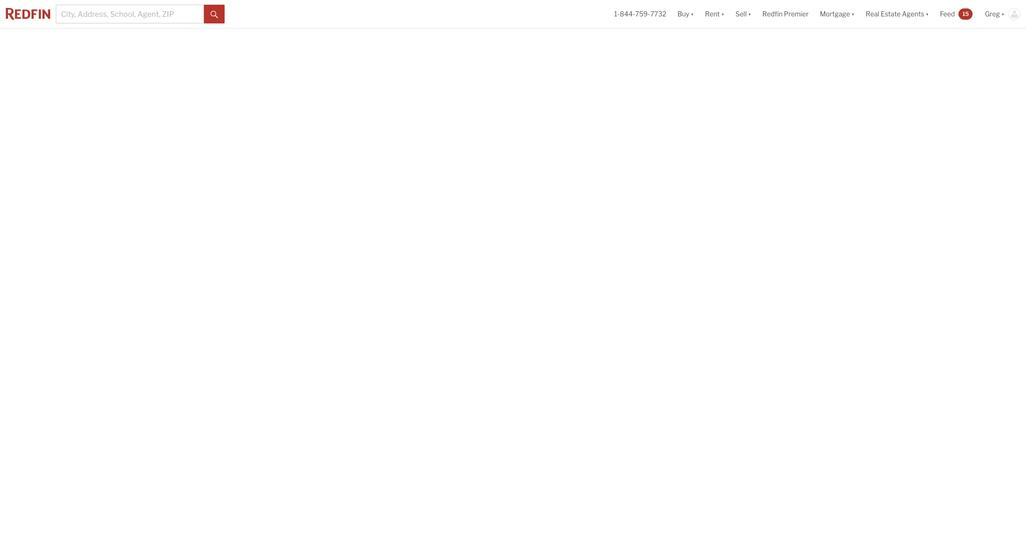 Task type: vqa. For each thing, say whether or not it's contained in the screenshot.
3rd ▾ from the right
yes



Task type: describe. For each thing, give the bounding box(es) containing it.
15
[[963, 10, 970, 17]]

rent ▾ button
[[700, 0, 731, 28]]

estate
[[881, 10, 901, 18]]

buy ▾ button
[[672, 0, 700, 28]]

▾ for buy ▾
[[691, 10, 694, 18]]

mortgage ▾ button
[[821, 0, 855, 28]]

sell ▾ button
[[736, 0, 752, 28]]

1-844-759-7732
[[615, 10, 667, 18]]

1-
[[615, 10, 620, 18]]

redfin premier
[[763, 10, 809, 18]]

real estate agents ▾ link
[[867, 0, 929, 28]]

redfin premier button
[[757, 0, 815, 28]]

feed
[[941, 10, 956, 18]]

buy ▾
[[678, 10, 694, 18]]

rent
[[706, 10, 720, 18]]

sell
[[736, 10, 747, 18]]

sell ▾
[[736, 10, 752, 18]]

submit search image
[[211, 11, 218, 18]]

mortgage
[[821, 10, 851, 18]]

▾ for sell ▾
[[749, 10, 752, 18]]

rent ▾
[[706, 10, 725, 18]]

▾ for greg ▾
[[1002, 10, 1005, 18]]

sell ▾ button
[[731, 0, 757, 28]]

real estate agents ▾ button
[[861, 0, 935, 28]]

City, Address, School, Agent, ZIP search field
[[56, 5, 204, 23]]

buy
[[678, 10, 690, 18]]



Task type: locate. For each thing, give the bounding box(es) containing it.
4 ▾ from the left
[[852, 10, 855, 18]]

greg
[[986, 10, 1001, 18]]

5 ▾ from the left
[[926, 10, 929, 18]]

7732
[[651, 10, 667, 18]]

3 ▾ from the left
[[749, 10, 752, 18]]

▾ right 'mortgage'
[[852, 10, 855, 18]]

6 ▾ from the left
[[1002, 10, 1005, 18]]

▾ right rent
[[722, 10, 725, 18]]

real
[[867, 10, 880, 18]]

redfin
[[763, 10, 783, 18]]

▾ for mortgage ▾
[[852, 10, 855, 18]]

▾ for rent ▾
[[722, 10, 725, 18]]

mortgage ▾ button
[[815, 0, 861, 28]]

buy ▾ button
[[678, 0, 694, 28]]

▾ right "sell"
[[749, 10, 752, 18]]

premier
[[785, 10, 809, 18]]

1 ▾ from the left
[[691, 10, 694, 18]]

1-844-759-7732 link
[[615, 10, 667, 18]]

759-
[[636, 10, 651, 18]]

agents
[[903, 10, 925, 18]]

▾ right agents
[[926, 10, 929, 18]]

mortgage ▾
[[821, 10, 855, 18]]

▾ right buy
[[691, 10, 694, 18]]

▾ right greg
[[1002, 10, 1005, 18]]

rent ▾ button
[[706, 0, 725, 28]]

real estate agents ▾
[[867, 10, 929, 18]]

844-
[[620, 10, 636, 18]]

greg ▾
[[986, 10, 1005, 18]]

2 ▾ from the left
[[722, 10, 725, 18]]

▾
[[691, 10, 694, 18], [722, 10, 725, 18], [749, 10, 752, 18], [852, 10, 855, 18], [926, 10, 929, 18], [1002, 10, 1005, 18]]



